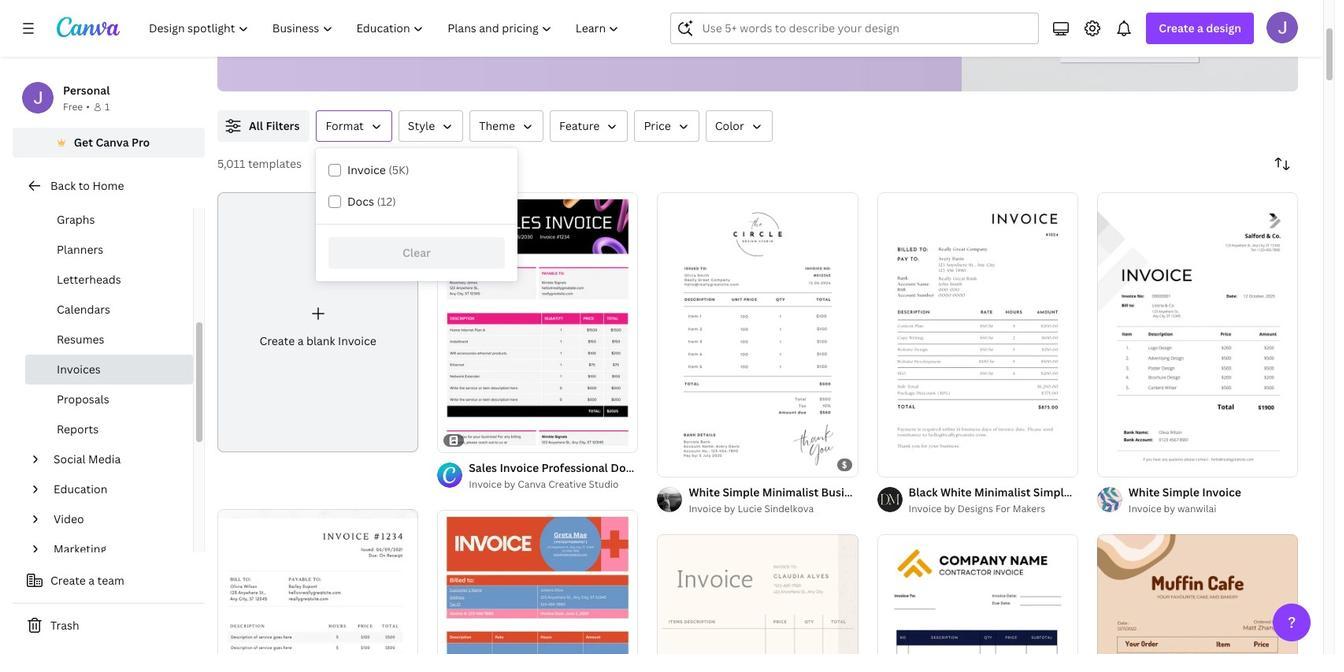 Task type: describe. For each thing, give the bounding box(es) containing it.
black white minimalist simple creative freelancer invoice image
[[878, 192, 1079, 477]]

cream minimalist invoice image
[[658, 534, 859, 654]]

theme button
[[470, 110, 544, 142]]

social
[[54, 452, 86, 467]]

create a blank invoice link
[[218, 192, 419, 453]]

pro
[[132, 135, 150, 150]]

video link
[[47, 504, 184, 534]]

Search search field
[[703, 13, 1030, 43]]

modern contractor invoice (printable) image
[[878, 534, 1079, 654]]

color button
[[706, 110, 773, 142]]

white simple minimalist business invoice image
[[658, 192, 859, 477]]

a for team
[[89, 573, 95, 588]]

get
[[74, 135, 93, 150]]

white inside black white minimalist simple creative freelancer invoice invoice by designs for makers
[[941, 485, 972, 500]]

white simple invoice link
[[1129, 484, 1242, 501]]

price button
[[635, 110, 700, 142]]

1
[[105, 100, 110, 113]]

simple for white simple minimalist business invoice
[[723, 485, 760, 500]]

business
[[822, 485, 869, 500]]

media
[[88, 452, 121, 467]]

invoice by canva creative studio
[[469, 478, 619, 491]]

5,011 templates
[[218, 156, 302, 171]]

create for create a design
[[1160, 20, 1195, 35]]

create a design button
[[1147, 13, 1255, 44]]

all
[[249, 118, 263, 133]]

clear button
[[329, 237, 505, 269]]

team
[[97, 573, 124, 588]]

white simple minimalist business invoice link
[[689, 484, 911, 501]]

Sort by button
[[1267, 148, 1299, 180]]

canva inside button
[[96, 135, 129, 150]]

back to home link
[[13, 170, 205, 202]]

proposals link
[[25, 385, 193, 415]]

invoices
[[57, 362, 101, 377]]

wanwilai
[[1178, 502, 1217, 515]]

docs (12)
[[348, 194, 396, 209]]

(12)
[[377, 194, 396, 209]]

graphs
[[57, 212, 95, 227]]

feature
[[560, 118, 600, 133]]

create a team
[[50, 573, 124, 588]]

jacob simon image
[[1267, 12, 1299, 43]]

style button
[[399, 110, 464, 142]]

1 invoice templates image from the left
[[963, 0, 1299, 91]]

planners link
[[25, 235, 193, 265]]

filters
[[266, 118, 300, 133]]

get canva pro
[[74, 135, 150, 150]]

letterheads link
[[25, 265, 193, 295]]

white for white simple minimalist business invoice
[[689, 485, 720, 500]]

a for blank
[[298, 333, 304, 348]]

graphs link
[[25, 205, 193, 235]]

marketing link
[[47, 534, 184, 564]]

all filters
[[249, 118, 300, 133]]

freelancer
[[1121, 485, 1179, 500]]

home
[[93, 178, 124, 193]]

white simple minimalist business invoice invoice by lucie sindelkova
[[689, 485, 911, 515]]

create a team button
[[13, 565, 205, 597]]

white for white simple invoice
[[1129, 485, 1160, 500]]

free
[[63, 100, 83, 113]]

back to home
[[50, 178, 124, 193]]

sindelkova
[[765, 502, 814, 515]]

resumes link
[[25, 325, 193, 355]]

letterheads
[[57, 272, 121, 287]]

back
[[50, 178, 76, 193]]

price
[[644, 118, 671, 133]]

calendars
[[57, 302, 110, 317]]

social media
[[54, 452, 121, 467]]

simple for white simple invoice
[[1163, 485, 1200, 500]]

for
[[996, 502, 1011, 515]]

white simple invoice invoice by wanwilai
[[1129, 485, 1242, 515]]

format
[[326, 118, 364, 133]]

sales invoice professional doc in black pink purple tactile 3d style image
[[438, 192, 639, 453]]

clear
[[403, 245, 431, 260]]

minimalist for business
[[763, 485, 819, 500]]

beige muffin cafe abstract blob invoice image
[[1098, 534, 1299, 654]]

5,011
[[218, 156, 245, 171]]

calendars link
[[25, 295, 193, 325]]

create for create a blank invoice
[[260, 333, 295, 348]]

video
[[54, 511, 84, 526]]

studio
[[589, 478, 619, 491]]

black
[[909, 485, 938, 500]]



Task type: locate. For each thing, give the bounding box(es) containing it.
create inside create a design dropdown button
[[1160, 20, 1195, 35]]

minimalist for simple
[[975, 485, 1031, 500]]

1 minimalist from the left
[[763, 485, 819, 500]]

get canva pro button
[[13, 128, 205, 158]]

all filters button
[[218, 110, 310, 142]]

a inside dropdown button
[[1198, 20, 1204, 35]]

blank
[[306, 333, 335, 348]]

personal
[[63, 83, 110, 98]]

None search field
[[671, 13, 1040, 44]]

invoice by designs for makers link
[[909, 501, 1079, 517]]

creative inside black white minimalist simple creative freelancer invoice invoice by designs for makers
[[1074, 485, 1119, 500]]

social media link
[[47, 444, 184, 474]]

resumes
[[57, 332, 104, 347]]

reports
[[57, 422, 99, 437]]

simple up invoice by wanwilai link at bottom
[[1163, 485, 1200, 500]]

minimalist inside 'white simple minimalist business invoice invoice by lucie sindelkova'
[[763, 485, 819, 500]]

makers
[[1013, 502, 1046, 515]]

invoice templates image
[[963, 0, 1299, 91], [1061, 0, 1200, 63]]

a left the team at the left bottom of page
[[89, 573, 95, 588]]

black white minimalist simple creative freelancer invoice invoice by designs for makers
[[909, 485, 1220, 515]]

0 horizontal spatial canva
[[96, 135, 129, 150]]

1 horizontal spatial minimalist
[[975, 485, 1031, 500]]

a left design
[[1198, 20, 1204, 35]]

2 horizontal spatial a
[[1198, 20, 1204, 35]]

0 horizontal spatial simple
[[723, 485, 760, 500]]

free •
[[63, 100, 90, 113]]

planners
[[57, 242, 103, 257]]

create a design
[[1160, 20, 1242, 35]]

1 horizontal spatial white
[[941, 485, 972, 500]]

design
[[1207, 20, 1242, 35]]

create inside create a blank invoice element
[[260, 333, 295, 348]]

•
[[86, 100, 90, 113]]

white up designs
[[941, 485, 972, 500]]

0 horizontal spatial creative
[[549, 478, 587, 491]]

docs
[[348, 194, 374, 209]]

invoice by lucie sindelkova link
[[689, 501, 859, 517]]

trash link
[[13, 610, 205, 642]]

1 horizontal spatial canva
[[518, 478, 546, 491]]

2 vertical spatial a
[[89, 573, 95, 588]]

white inside 'white simple minimalist business invoice invoice by lucie sindelkova'
[[689, 485, 720, 500]]

invoice
[[348, 162, 386, 177], [338, 333, 377, 348], [469, 478, 502, 491], [872, 485, 911, 500], [1181, 485, 1220, 500], [1203, 485, 1242, 500], [689, 502, 722, 515], [909, 502, 942, 515], [1129, 502, 1162, 515]]

1 horizontal spatial create
[[260, 333, 295, 348]]

creative left studio
[[549, 478, 587, 491]]

minimalist
[[763, 485, 819, 500], [975, 485, 1031, 500]]

trash
[[50, 618, 79, 633]]

by inside black white minimalist simple creative freelancer invoice invoice by designs for makers
[[944, 502, 956, 515]]

proposals
[[57, 392, 109, 407]]

(5k)
[[389, 162, 409, 177]]

theme
[[479, 118, 515, 133]]

by inside 'white simple minimalist business invoice invoice by lucie sindelkova'
[[724, 502, 736, 515]]

creative left freelancer
[[1074, 485, 1119, 500]]

create a blank invoice element
[[218, 192, 419, 453]]

1 horizontal spatial creative
[[1074, 485, 1119, 500]]

white up invoice by lucie sindelkova link
[[689, 485, 720, 500]]

1 horizontal spatial simple
[[1034, 485, 1071, 500]]

red & blue modern professional health consulting invoice doc image
[[438, 510, 639, 654]]

white up invoice by wanwilai link at bottom
[[1129, 485, 1160, 500]]

invoice by wanwilai link
[[1129, 501, 1242, 517]]

simple inside white simple invoice invoice by wanwilai
[[1163, 485, 1200, 500]]

minimalist inside black white minimalist simple creative freelancer invoice invoice by designs for makers
[[975, 485, 1031, 500]]

modern neutral invoice template image
[[218, 509, 419, 654]]

canva
[[96, 135, 129, 150], [518, 478, 546, 491]]

1 vertical spatial a
[[298, 333, 304, 348]]

2 simple from the left
[[1034, 485, 1071, 500]]

white simple invoice image
[[1098, 192, 1299, 477]]

0 vertical spatial create
[[1160, 20, 1195, 35]]

create for create a team
[[50, 573, 86, 588]]

1 white from the left
[[689, 485, 720, 500]]

create down "marketing"
[[50, 573, 86, 588]]

2 vertical spatial create
[[50, 573, 86, 588]]

top level navigation element
[[139, 13, 633, 44]]

create inside create a team button
[[50, 573, 86, 588]]

designs
[[958, 502, 994, 515]]

simple
[[723, 485, 760, 500], [1034, 485, 1071, 500], [1163, 485, 1200, 500]]

invoice (5k)
[[348, 162, 409, 177]]

simple up 'makers'
[[1034, 485, 1071, 500]]

education
[[54, 482, 107, 497]]

simple up lucie
[[723, 485, 760, 500]]

1 vertical spatial create
[[260, 333, 295, 348]]

3 simple from the left
[[1163, 485, 1200, 500]]

2 horizontal spatial create
[[1160, 20, 1195, 35]]

$
[[842, 459, 848, 471]]

templates
[[248, 156, 302, 171]]

white inside white simple invoice invoice by wanwilai
[[1129, 485, 1160, 500]]

minimalist up sindelkova
[[763, 485, 819, 500]]

simple inside black white minimalist simple creative freelancer invoice invoice by designs for makers
[[1034, 485, 1071, 500]]

0 vertical spatial canva
[[96, 135, 129, 150]]

create left blank
[[260, 333, 295, 348]]

0 vertical spatial a
[[1198, 20, 1204, 35]]

create
[[1160, 20, 1195, 35], [260, 333, 295, 348], [50, 573, 86, 588]]

0 horizontal spatial minimalist
[[763, 485, 819, 500]]

a for design
[[1198, 20, 1204, 35]]

canva left studio
[[518, 478, 546, 491]]

2 horizontal spatial simple
[[1163, 485, 1200, 500]]

color
[[715, 118, 745, 133]]

0 horizontal spatial a
[[89, 573, 95, 588]]

minimalist up "for"
[[975, 485, 1031, 500]]

1 vertical spatial canva
[[518, 478, 546, 491]]

reports link
[[25, 415, 193, 444]]

white
[[689, 485, 720, 500], [941, 485, 972, 500], [1129, 485, 1160, 500]]

2 white from the left
[[941, 485, 972, 500]]

marketing
[[54, 541, 106, 556]]

1 horizontal spatial a
[[298, 333, 304, 348]]

1 simple from the left
[[723, 485, 760, 500]]

0 horizontal spatial white
[[689, 485, 720, 500]]

a
[[1198, 20, 1204, 35], [298, 333, 304, 348], [89, 573, 95, 588]]

2 horizontal spatial white
[[1129, 485, 1160, 500]]

2 minimalist from the left
[[975, 485, 1031, 500]]

to
[[79, 178, 90, 193]]

a inside button
[[89, 573, 95, 588]]

feature button
[[550, 110, 628, 142]]

format button
[[316, 110, 392, 142]]

lucie
[[738, 502, 762, 515]]

by inside white simple invoice invoice by wanwilai
[[1165, 502, 1176, 515]]

creative
[[549, 478, 587, 491], [1074, 485, 1119, 500]]

3 white from the left
[[1129, 485, 1160, 500]]

0 horizontal spatial create
[[50, 573, 86, 588]]

a left blank
[[298, 333, 304, 348]]

invoice by canva creative studio link
[[469, 477, 639, 493]]

canva left pro
[[96, 135, 129, 150]]

create a blank invoice
[[260, 333, 377, 348]]

simple inside 'white simple minimalist business invoice invoice by lucie sindelkova'
[[723, 485, 760, 500]]

create left design
[[1160, 20, 1195, 35]]

black white minimalist simple creative freelancer invoice link
[[909, 484, 1220, 501]]

style
[[408, 118, 435, 133]]

2 invoice templates image from the left
[[1061, 0, 1200, 63]]

education link
[[47, 474, 184, 504]]



Task type: vqa. For each thing, say whether or not it's contained in the screenshot.
Get Canva Pro
yes



